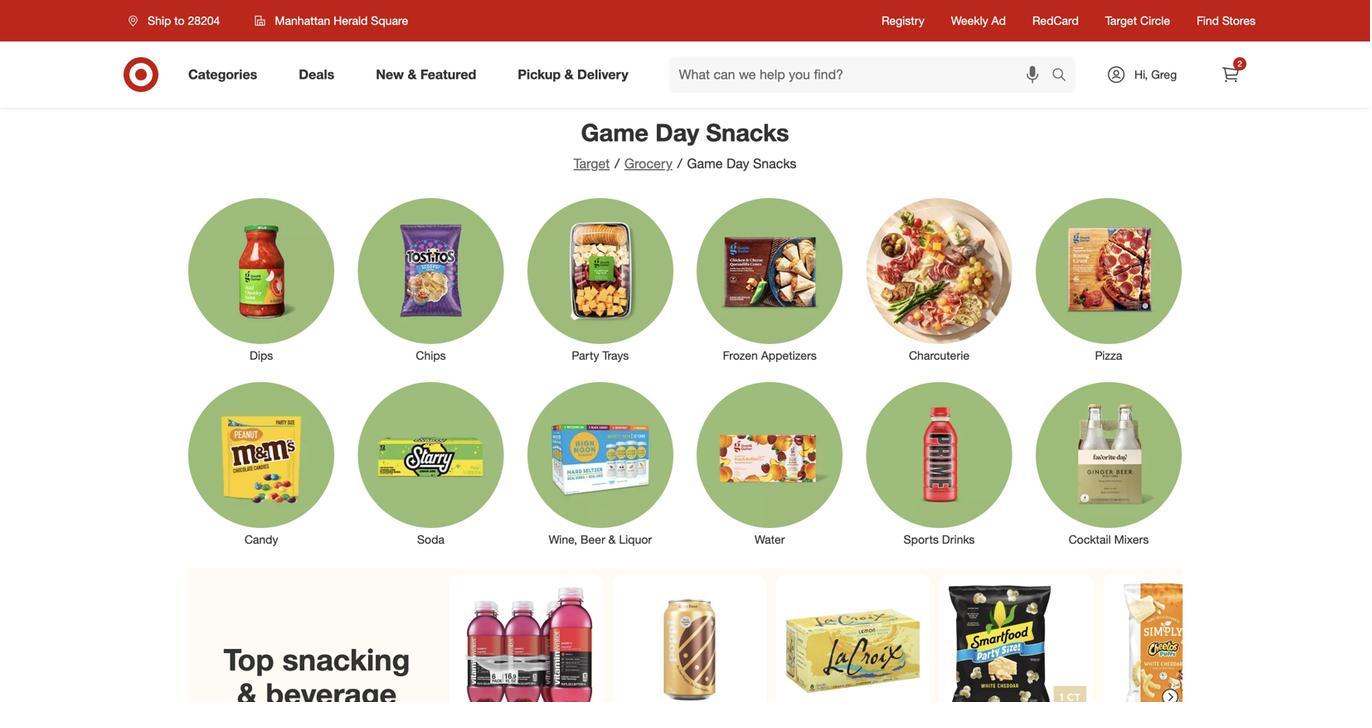 Task type: locate. For each thing, give the bounding box(es) containing it.
cocktail mixers
[[1069, 533, 1149, 547]]

&
[[408, 66, 417, 83], [565, 66, 574, 83], [609, 533, 616, 547], [237, 676, 257, 703]]

target
[[1105, 13, 1137, 28], [574, 156, 610, 172]]

soda
[[417, 533, 445, 547]]

pickup
[[518, 66, 561, 83]]

mixers
[[1114, 533, 1149, 547]]

0 vertical spatial day
[[655, 118, 699, 147]]

circle
[[1140, 13, 1170, 28]]

snacks
[[706, 118, 789, 147], [753, 156, 797, 172]]

target left "grocery" link
[[574, 156, 610, 172]]

ship
[[148, 13, 171, 28]]

to
[[174, 13, 185, 28]]

day
[[655, 118, 699, 147], [727, 156, 749, 172]]

wine, beer & liquor
[[549, 533, 652, 547]]

28204
[[188, 13, 220, 28]]

find stores
[[1197, 13, 1256, 28]]

0 horizontal spatial game
[[581, 118, 649, 147]]

featured
[[420, 66, 476, 83]]

dips link
[[177, 195, 346, 364]]

herald
[[334, 13, 368, 28]]

1 horizontal spatial day
[[727, 156, 749, 172]]

target left circle
[[1105, 13, 1137, 28]]

1 vertical spatial snacks
[[753, 156, 797, 172]]

search button
[[1044, 56, 1084, 96]]

1 horizontal spatial game
[[687, 156, 723, 172]]

frozen appetizers
[[723, 348, 817, 363]]

chips link
[[346, 195, 516, 364]]

game
[[581, 118, 649, 147], [687, 156, 723, 172]]

candy link
[[177, 379, 346, 548]]

manhattan herald square
[[275, 13, 408, 28]]

2
[[1238, 58, 1242, 69]]

0 vertical spatial target
[[1105, 13, 1137, 28]]

pickup & delivery
[[518, 66, 628, 83]]

ship to 28204 button
[[118, 6, 238, 36]]

chips
[[416, 348, 446, 363]]

weekly
[[951, 13, 988, 28]]

buy 2 for $9 on select frito-lay snacks image
[[946, 582, 1087, 703]]

manhattan
[[275, 13, 330, 28]]

registry
[[882, 13, 925, 28]]

1 horizontal spatial target
[[1105, 13, 1137, 28]]

delivery
[[577, 66, 628, 83]]

categories link
[[174, 56, 278, 93]]

1 vertical spatial target
[[574, 156, 610, 172]]

find
[[1197, 13, 1219, 28]]

0 horizontal spatial target
[[574, 156, 610, 172]]

cocktail
[[1069, 533, 1111, 547]]

carousel region
[[187, 568, 1257, 703]]

target circle link
[[1105, 12, 1170, 29]]

top snacking & beverag
[[224, 642, 410, 703]]

wine,
[[549, 533, 577, 547]]

grocery
[[624, 156, 673, 172]]

game up target link
[[581, 118, 649, 147]]

party
[[572, 348, 599, 363]]

sports drinks link
[[855, 379, 1024, 548]]

beer
[[581, 533, 605, 547]]

weekly ad
[[951, 13, 1006, 28]]

target circle
[[1105, 13, 1170, 28]]

buy 3 for $11 on select lacroix sparkling water image
[[783, 582, 923, 703]]

0 vertical spatial game
[[581, 118, 649, 147]]

ad
[[992, 13, 1006, 28]]

buy 3 for $6 on select poppi prebiotic sodas image
[[620, 582, 760, 703]]

deals link
[[285, 56, 355, 93]]

& inside new & featured link
[[408, 66, 417, 83]]

pizza link
[[1024, 195, 1194, 364]]

1 vertical spatial game day snacks
[[687, 156, 797, 172]]

game day snacks
[[581, 118, 789, 147], [687, 156, 797, 172]]

game right "grocery" link
[[687, 156, 723, 172]]



Task type: describe. For each thing, give the bounding box(es) containing it.
party trays
[[572, 348, 629, 363]]

target for target circle
[[1105, 13, 1137, 28]]

frozen
[[723, 348, 758, 363]]

weekly ad link
[[951, 12, 1006, 29]]

0 vertical spatial snacks
[[706, 118, 789, 147]]

search
[[1044, 68, 1084, 84]]

0 horizontal spatial day
[[655, 118, 699, 147]]

hi, greg
[[1135, 67, 1177, 82]]

& inside top snacking & beverag
[[237, 676, 257, 703]]

grocery link
[[624, 156, 673, 172]]

hi,
[[1135, 67, 1148, 82]]

1 vertical spatial game
[[687, 156, 723, 172]]

sports
[[904, 533, 939, 547]]

categories
[[188, 66, 257, 83]]

greg
[[1151, 67, 1177, 82]]

dips
[[250, 348, 273, 363]]

stores
[[1222, 13, 1256, 28]]

0 vertical spatial game day snacks
[[581, 118, 789, 147]]

snacking
[[282, 642, 410, 678]]

25% off select beverages image
[[456, 582, 596, 703]]

top
[[224, 642, 274, 678]]

water link
[[685, 379, 855, 548]]

candy
[[245, 533, 278, 547]]

What can we help you find? suggestions appear below search field
[[669, 56, 1056, 93]]

liquor
[[619, 533, 652, 547]]

soda link
[[346, 379, 516, 548]]

target for target
[[574, 156, 610, 172]]

target link
[[574, 156, 610, 172]]

find stores link
[[1197, 12, 1256, 29]]

pizza
[[1095, 348, 1122, 363]]

new & featured link
[[362, 56, 497, 93]]

new & featured
[[376, 66, 476, 83]]

sports drinks
[[904, 533, 975, 547]]

appetizers
[[761, 348, 817, 363]]

square
[[371, 13, 408, 28]]

manhattan herald square button
[[244, 6, 419, 36]]

cocktail mixers link
[[1024, 379, 1194, 548]]

charcuterie
[[909, 348, 970, 363]]

drinks
[[942, 533, 975, 547]]

deals
[[299, 66, 334, 83]]

trays
[[603, 348, 629, 363]]

& inside wine, beer & liquor link
[[609, 533, 616, 547]]

registry link
[[882, 12, 925, 29]]

party trays link
[[516, 195, 685, 364]]

charcuterie link
[[855, 195, 1024, 364]]

& inside pickup & delivery link
[[565, 66, 574, 83]]

pickup & delivery link
[[504, 56, 649, 93]]

1 vertical spatial day
[[727, 156, 749, 172]]

frozen appetizers link
[[685, 195, 855, 364]]

ship to 28204
[[148, 13, 220, 28]]

wine, beer & liquor link
[[516, 379, 685, 548]]

water
[[755, 533, 785, 547]]

redcard
[[1033, 13, 1079, 28]]

new
[[376, 66, 404, 83]]

2 link
[[1213, 56, 1249, 93]]

redcard link
[[1033, 12, 1079, 29]]

buy 2 for $7 on select frito-lay snacks image
[[1110, 582, 1250, 703]]



Task type: vqa. For each thing, say whether or not it's contained in the screenshot.
Clorox Disinfecting Wipes - Fresh Scent - 75ct's cart
no



